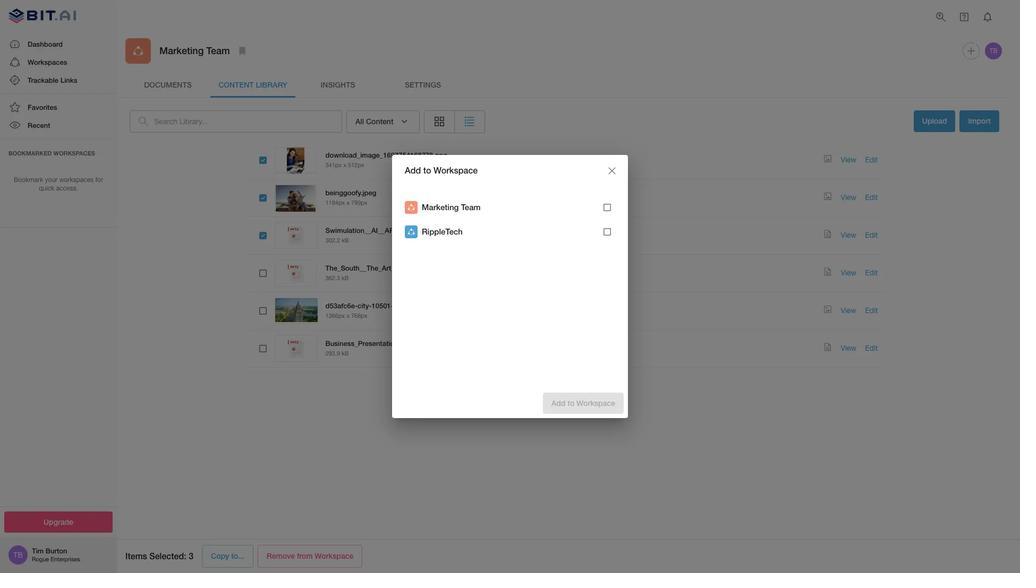 Task type: describe. For each thing, give the bounding box(es) containing it.
import
[[968, 116, 991, 125]]

view for d53afc6e-city-10501-171d052ebcc.jpg
[[841, 306, 857, 315]]

upgrade
[[44, 518, 73, 527]]

789px
[[351, 200, 367, 206]]

edit link for d53afc6e-city-10501-171d052ebcc.jpg
[[865, 306, 878, 315]]

all content button
[[346, 111, 419, 133]]

insights
[[321, 80, 355, 89]]

341px
[[325, 162, 342, 168]]

tb button
[[983, 41, 1004, 61]]

171d052ebcc.jpg
[[393, 302, 448, 310]]

from
[[297, 552, 313, 561]]

512px
[[348, 162, 364, 168]]

edit link for swimulation__ai__ar__vr__vi__and_haptic_feedback.pptx
[[865, 231, 878, 239]]

access.
[[56, 185, 78, 193]]

10501-
[[372, 302, 394, 310]]

content library
[[218, 80, 287, 89]]

bookmarked
[[9, 150, 52, 156]]

kb for the_south__the_art_of_the_cypress.pptx
[[342, 275, 349, 281]]

favorites button
[[0, 98, 117, 117]]

3
[[189, 552, 193, 562]]

workspaces
[[28, 58, 67, 66]]

content inside content library link
[[218, 80, 254, 89]]

swimulation__ai__ar__vr__vi__and_haptic_feedback.pptx
[[325, 226, 518, 235]]

bookmark your workspaces for quick access.
[[14, 176, 103, 193]]

view link for swimulation__ai__ar__vr__vi__and_haptic_feedback.pptx
[[841, 231, 857, 239]]

content library link
[[210, 72, 295, 98]]

swimulation__ai__ar__vr__vi__and_haptic_feedback.pptx 302.2 kb
[[325, 226, 518, 244]]

d53afc6e-city-10501-171d052ebcc.jpg 1366px x 768px
[[325, 302, 448, 319]]

Search Library... search field
[[154, 111, 342, 133]]

add to workspace dialog
[[392, 155, 628, 419]]

302.2
[[325, 237, 340, 244]]

documents
[[144, 80, 192, 89]]

tab list containing documents
[[125, 72, 1004, 98]]

x for download_image_1697754168778.png
[[343, 162, 346, 168]]

favorites
[[28, 103, 57, 112]]

team inside add to workspace dialog
[[461, 203, 481, 212]]

dashboard
[[28, 40, 63, 48]]

trackable links
[[28, 76, 77, 84]]

settings link
[[380, 72, 465, 98]]

edit for beinggoofy.jpeg
[[865, 193, 878, 202]]

edit for swimulation__ai__ar__vr__vi__and_haptic_feedback.pptx
[[865, 231, 878, 239]]

trackable
[[28, 76, 58, 84]]

bookmark image
[[236, 45, 248, 57]]

workspaces button
[[0, 53, 117, 71]]

city-
[[358, 302, 372, 310]]

the_south__the_art_of_the_cypress.pptx
[[325, 264, 460, 272]]

workspace for remove from workspace
[[315, 552, 353, 561]]

d53afc6e-
[[325, 302, 358, 310]]

edit link for business_presentation_for_serious_business.pptx
[[865, 344, 878, 353]]

768px
[[351, 313, 367, 319]]

upload
[[922, 116, 947, 125]]

insights link
[[295, 72, 380, 98]]

links
[[60, 76, 77, 84]]

copy
[[211, 552, 229, 561]]

download_image_1697754168778.png
[[325, 151, 447, 159]]

documents link
[[125, 72, 210, 98]]

items
[[125, 552, 147, 562]]

enterprises
[[51, 557, 80, 563]]

tb inside tb button
[[989, 47, 998, 55]]

1184px
[[325, 200, 345, 206]]

edit link for download_image_1697754168778.png
[[865, 156, 878, 164]]

remove
[[267, 552, 295, 561]]

view for swimulation__ai__ar__vr__vi__and_haptic_feedback.pptx
[[841, 231, 857, 239]]

tim burton rogue enterprises
[[32, 547, 80, 563]]

business_presentation_for_serious_business.pptx 293.9 kb
[[325, 339, 487, 357]]

0 vertical spatial marketing team
[[159, 45, 230, 57]]

burton
[[46, 547, 67, 556]]

all
[[355, 117, 364, 126]]

kb for business_presentation_for_serious_business.pptx
[[342, 351, 349, 357]]



Task type: vqa. For each thing, say whether or not it's contained in the screenshot.
the top Marketing
yes



Task type: locate. For each thing, give the bounding box(es) containing it.
edit
[[865, 156, 878, 164], [865, 193, 878, 202], [865, 231, 878, 239], [865, 269, 878, 277], [865, 306, 878, 315], [865, 344, 878, 353]]

1 vertical spatial marketing
[[422, 203, 459, 212]]

to...
[[231, 552, 244, 561]]

recent button
[[0, 117, 117, 135]]

team left bookmark 'icon'
[[206, 45, 230, 57]]

1 horizontal spatial content
[[366, 117, 393, 126]]

trackable links button
[[0, 71, 117, 89]]

tab list
[[125, 72, 1004, 98]]

kb for swimulation__ai__ar__vr__vi__and_haptic_feedback.pptx
[[342, 237, 349, 244]]

3 edit from the top
[[865, 231, 878, 239]]

content inside all content button
[[366, 117, 393, 126]]

import button
[[960, 111, 999, 132]]

view link for business_presentation_for_serious_business.pptx
[[841, 344, 857, 353]]

0 vertical spatial team
[[206, 45, 230, 57]]

view link for d53afc6e-city-10501-171d052ebcc.jpg
[[841, 306, 857, 315]]

0 horizontal spatial workspace
[[315, 552, 353, 561]]

1 horizontal spatial workspace
[[433, 165, 478, 176]]

view link for beinggoofy.jpeg
[[841, 193, 857, 202]]

content
[[218, 80, 254, 89], [366, 117, 393, 126]]

view for download_image_1697754168778.png
[[841, 156, 857, 164]]

edit for d53afc6e-city-10501-171d052ebcc.jpg
[[865, 306, 878, 315]]

5 edit link from the top
[[865, 306, 878, 315]]

0 vertical spatial workspace
[[433, 165, 478, 176]]

5 view link from the top
[[841, 306, 857, 315]]

marketing up rippletech
[[422, 203, 459, 212]]

view
[[841, 156, 857, 164], [841, 193, 857, 202], [841, 231, 857, 239], [841, 269, 857, 277], [841, 306, 857, 315], [841, 344, 857, 353]]

0 horizontal spatial marketing
[[159, 45, 204, 57]]

edit for business_presentation_for_serious_business.pptx
[[865, 344, 878, 353]]

quick
[[39, 185, 54, 193]]

3 view from the top
[[841, 231, 857, 239]]

6 edit from the top
[[865, 344, 878, 353]]

362.3
[[325, 275, 340, 281]]

x inside the d53afc6e-city-10501-171d052ebcc.jpg 1366px x 768px
[[347, 313, 350, 319]]

content right all
[[366, 117, 393, 126]]

2 view link from the top
[[841, 193, 857, 202]]

4 view from the top
[[841, 269, 857, 277]]

view link for the_south__the_art_of_the_cypress.pptx
[[841, 269, 857, 277]]

view for business_presentation_for_serious_business.pptx
[[841, 344, 857, 353]]

team
[[206, 45, 230, 57], [461, 203, 481, 212]]

beinggoofy.jpeg
[[325, 188, 376, 197]]

0 vertical spatial marketing
[[159, 45, 204, 57]]

1 edit link from the top
[[865, 156, 878, 164]]

kb inside 'business_presentation_for_serious_business.pptx 293.9 kb'
[[342, 351, 349, 357]]

x left 512px
[[343, 162, 346, 168]]

to
[[423, 165, 431, 176]]

edit link for the_south__the_art_of_the_cypress.pptx
[[865, 269, 878, 277]]

1366px
[[325, 313, 345, 319]]

for
[[95, 176, 103, 184]]

edit for download_image_1697754168778.png
[[865, 156, 878, 164]]

1 vertical spatial content
[[366, 117, 393, 126]]

kb inside swimulation__ai__ar__vr__vi__and_haptic_feedback.pptx 302.2 kb
[[342, 237, 349, 244]]

2 edit from the top
[[865, 193, 878, 202]]

0 vertical spatial x
[[343, 162, 346, 168]]

x left 768px
[[347, 313, 350, 319]]

upload button
[[914, 111, 956, 133], [914, 111, 956, 132]]

kb
[[342, 237, 349, 244], [342, 275, 349, 281], [342, 351, 349, 357]]

workspace right to
[[433, 165, 478, 176]]

4 view link from the top
[[841, 269, 857, 277]]

team up rippletech
[[461, 203, 481, 212]]

view for beinggoofy.jpeg
[[841, 193, 857, 202]]

add
[[405, 165, 421, 176]]

library
[[256, 80, 287, 89]]

1 vertical spatial team
[[461, 203, 481, 212]]

settings
[[405, 80, 441, 89]]

upgrade button
[[4, 512, 113, 533]]

1 edit from the top
[[865, 156, 878, 164]]

kb right "362.3"
[[342, 275, 349, 281]]

0 horizontal spatial marketing team
[[159, 45, 230, 57]]

4 edit from the top
[[865, 269, 878, 277]]

x inside beinggoofy.jpeg 1184px x 789px
[[347, 200, 350, 206]]

workspace inside button
[[315, 552, 353, 561]]

1 vertical spatial workspace
[[315, 552, 353, 561]]

x
[[343, 162, 346, 168], [347, 200, 350, 206], [347, 313, 350, 319]]

dashboard button
[[0, 35, 117, 53]]

5 edit from the top
[[865, 306, 878, 315]]

your
[[45, 176, 57, 184]]

content down bookmark 'icon'
[[218, 80, 254, 89]]

business_presentation_for_serious_business.pptx
[[325, 339, 487, 348]]

6 edit link from the top
[[865, 344, 878, 353]]

selected:
[[149, 552, 186, 562]]

group
[[424, 111, 485, 133]]

bookmarked workspaces
[[9, 150, 95, 156]]

1 kb from the top
[[342, 237, 349, 244]]

2 view from the top
[[841, 193, 857, 202]]

edit for the_south__the_art_of_the_cypress.pptx
[[865, 269, 878, 277]]

workspaces
[[59, 176, 94, 184]]

0 horizontal spatial content
[[218, 80, 254, 89]]

0 horizontal spatial tb
[[13, 551, 23, 560]]

workspace
[[433, 165, 478, 176], [315, 552, 353, 561]]

marketing team inside add to workspace dialog
[[422, 203, 481, 212]]

1 vertical spatial x
[[347, 200, 350, 206]]

edit link for beinggoofy.jpeg
[[865, 193, 878, 202]]

workspace right from
[[315, 552, 353, 561]]

0 vertical spatial content
[[218, 80, 254, 89]]

kb inside the_south__the_art_of_the_cypress.pptx 362.3 kb
[[342, 275, 349, 281]]

x inside the download_image_1697754168778.png 341px x 512px
[[343, 162, 346, 168]]

the_south__the_art_of_the_cypress.pptx 362.3 kb
[[325, 264, 460, 281]]

1 horizontal spatial marketing team
[[422, 203, 481, 212]]

remove from workspace
[[267, 552, 353, 561]]

3 kb from the top
[[342, 351, 349, 357]]

2 kb from the top
[[342, 275, 349, 281]]

copy to...
[[211, 552, 244, 561]]

marketing up documents
[[159, 45, 204, 57]]

1 view from the top
[[841, 156, 857, 164]]

1 vertical spatial kb
[[342, 275, 349, 281]]

tim
[[32, 547, 44, 556]]

6 view link from the top
[[841, 344, 857, 353]]

2 vertical spatial kb
[[342, 351, 349, 357]]

marketing team
[[159, 45, 230, 57], [422, 203, 481, 212]]

marketing inside add to workspace dialog
[[422, 203, 459, 212]]

293.9
[[325, 351, 340, 357]]

view link for download_image_1697754168778.png
[[841, 156, 857, 164]]

marketing team up documents
[[159, 45, 230, 57]]

5 view from the top
[[841, 306, 857, 315]]

6 view from the top
[[841, 344, 857, 353]]

1 view link from the top
[[841, 156, 857, 164]]

0 horizontal spatial team
[[206, 45, 230, 57]]

2 vertical spatial x
[[347, 313, 350, 319]]

rogue
[[32, 557, 49, 563]]

workspace inside dialog
[[433, 165, 478, 176]]

kb right "302.2"
[[342, 237, 349, 244]]

1 horizontal spatial marketing
[[422, 203, 459, 212]]

workspaces
[[53, 150, 95, 156]]

0 vertical spatial kb
[[342, 237, 349, 244]]

tb
[[989, 47, 998, 55], [13, 551, 23, 560]]

2 edit link from the top
[[865, 193, 878, 202]]

remove from workspace button
[[258, 546, 362, 568]]

recent
[[28, 121, 50, 130]]

beinggoofy.jpeg 1184px x 789px
[[325, 188, 376, 206]]

0 vertical spatial tb
[[989, 47, 998, 55]]

copy to... button
[[202, 546, 253, 568]]

1 vertical spatial tb
[[13, 551, 23, 560]]

items selected: 3
[[125, 552, 193, 562]]

x down beinggoofy.jpeg
[[347, 200, 350, 206]]

kb right the '293.9'
[[342, 351, 349, 357]]

rippletech
[[422, 227, 463, 237]]

3 edit link from the top
[[865, 231, 878, 239]]

bookmark
[[14, 176, 43, 184]]

workspace for add to workspace
[[433, 165, 478, 176]]

marketing
[[159, 45, 204, 57], [422, 203, 459, 212]]

1 horizontal spatial team
[[461, 203, 481, 212]]

view for the_south__the_art_of_the_cypress.pptx
[[841, 269, 857, 277]]

view link
[[841, 156, 857, 164], [841, 193, 857, 202], [841, 231, 857, 239], [841, 269, 857, 277], [841, 306, 857, 315], [841, 344, 857, 353]]

3 view link from the top
[[841, 231, 857, 239]]

x for beinggoofy.jpeg
[[347, 200, 350, 206]]

1 vertical spatial marketing team
[[422, 203, 481, 212]]

all content
[[355, 117, 393, 126]]

download_image_1697754168778.png 341px x 512px
[[325, 151, 447, 168]]

marketing team up rippletech
[[422, 203, 481, 212]]

4 edit link from the top
[[865, 269, 878, 277]]

add to workspace
[[405, 165, 478, 176]]

edit link
[[865, 156, 878, 164], [865, 193, 878, 202], [865, 231, 878, 239], [865, 269, 878, 277], [865, 306, 878, 315], [865, 344, 878, 353]]

1 horizontal spatial tb
[[989, 47, 998, 55]]



